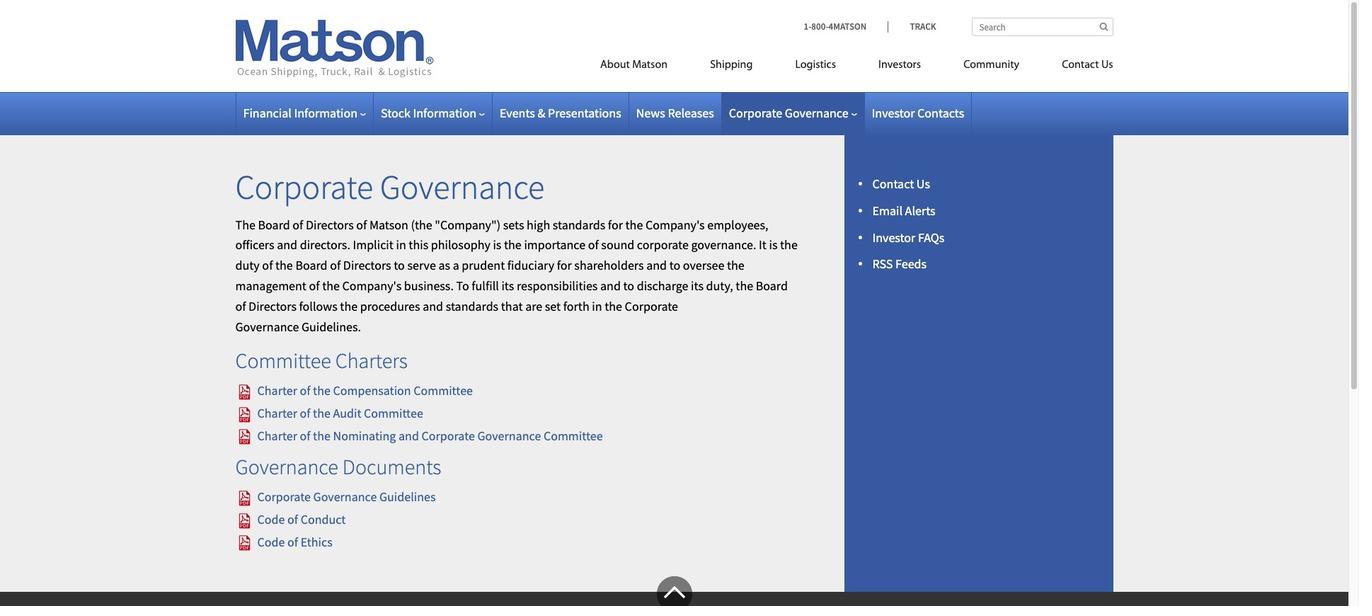 Task type: describe. For each thing, give the bounding box(es) containing it.
importance
[[524, 237, 586, 253]]

guidelines
[[380, 489, 436, 505]]

discharge
[[637, 278, 689, 294]]

responsibilities
[[517, 278, 598, 294]]

investor contacts link
[[872, 105, 965, 121]]

governance guidelines.
[[235, 318, 361, 335]]

the down governance.
[[727, 257, 745, 273]]

alerts
[[905, 202, 936, 219]]

1 charter from the top
[[257, 383, 297, 399]]

fulfill
[[472, 278, 499, 294]]

the up charter of the audit committee link
[[313, 383, 331, 399]]

events
[[500, 105, 535, 121]]

track
[[910, 21, 937, 33]]

email alerts link
[[873, 202, 936, 219]]

0 horizontal spatial to
[[394, 257, 405, 273]]

charters
[[336, 347, 408, 374]]

serve
[[407, 257, 436, 273]]

directors.
[[300, 237, 350, 253]]

logistics link
[[774, 52, 858, 81]]

events & presentations link
[[500, 105, 622, 121]]

contact inside top menu "navigation"
[[1062, 59, 1099, 71]]

"company")
[[435, 216, 501, 233]]

corporate up directors.
[[235, 166, 373, 208]]

&
[[538, 105, 546, 121]]

documents
[[343, 453, 441, 480]]

investor for investor faqs
[[873, 229, 916, 245]]

news
[[636, 105, 666, 121]]

information for financial information
[[294, 105, 358, 121]]

management
[[235, 278, 307, 294]]

governance inside corporate governance guidelines code of conduct code of ethics
[[313, 489, 377, 505]]

1 code from the top
[[257, 511, 285, 527]]

1-800-4matson link
[[804, 21, 888, 33]]

the board of directors of matson (the "company") sets high standards for the company's employees, officers and directors. implicit in this philosophy is the importance of sound corporate governance. it is the duty of the board of directors to serve as a prudent fiduciary for shareholders and to oversee the management of the company's business. to fulfill its responsibilities and to discharge its duty, the board of directors follows the procedures and standards that are set forth in the corporate governance guidelines.
[[235, 216, 798, 335]]

0 vertical spatial contact us link
[[1041, 52, 1114, 81]]

of up charter of the audit committee link
[[300, 383, 311, 399]]

1 horizontal spatial company's
[[646, 216, 705, 233]]

set
[[545, 298, 561, 314]]

1-
[[804, 21, 812, 33]]

contact us inside top menu "navigation"
[[1062, 59, 1114, 71]]

corporate down shipping link
[[729, 105, 783, 121]]

1-800-4matson
[[804, 21, 867, 33]]

1 horizontal spatial board
[[296, 257, 328, 273]]

1 its from the left
[[502, 278, 514, 294]]

the up sound
[[626, 216, 643, 233]]

the down charter of the audit committee link
[[313, 427, 331, 444]]

of left audit
[[300, 405, 311, 421]]

of right duty
[[262, 257, 273, 273]]

governance inside the charter of the compensation committee charter of the audit committee charter of the nominating and corporate governance committee
[[478, 427, 541, 444]]

2 vertical spatial directors
[[249, 298, 297, 314]]

investors
[[879, 59, 921, 71]]

duty
[[235, 257, 260, 273]]

corporate inside the charter of the compensation committee charter of the audit committee charter of the nominating and corporate governance committee
[[422, 427, 475, 444]]

stock information
[[381, 105, 477, 121]]

the right follows
[[340, 298, 358, 314]]

rss
[[873, 256, 893, 272]]

financial information link
[[243, 105, 366, 121]]

the left audit
[[313, 405, 331, 421]]

presentations
[[548, 105, 622, 121]]

investor contacts
[[872, 105, 965, 121]]

community
[[964, 59, 1020, 71]]

1 vertical spatial directors
[[343, 257, 391, 273]]

rss feeds
[[873, 256, 927, 272]]

financial
[[243, 105, 292, 121]]

this
[[409, 237, 429, 253]]

community link
[[943, 52, 1041, 81]]

financial information
[[243, 105, 358, 121]]

investor faqs
[[873, 229, 945, 245]]

feeds
[[896, 256, 927, 272]]

1 horizontal spatial standards
[[553, 216, 606, 233]]

of down directors.
[[330, 257, 341, 273]]

news releases
[[636, 105, 714, 121]]

about
[[601, 59, 630, 71]]

business.
[[404, 278, 454, 294]]

(the
[[411, 216, 432, 233]]

the down sets
[[504, 237, 522, 253]]

procedures
[[360, 298, 420, 314]]

of left sound
[[588, 237, 599, 253]]

a
[[453, 257, 459, 273]]

that
[[501, 298, 523, 314]]

faqs
[[918, 229, 945, 245]]

matson image
[[235, 20, 434, 78]]

fiduciary
[[508, 257, 555, 273]]

the
[[235, 216, 256, 233]]

track link
[[888, 21, 937, 33]]

duty,
[[706, 278, 733, 294]]

back to top image
[[657, 577, 692, 606]]

shareholders
[[575, 257, 644, 273]]

of down code of conduct link
[[288, 534, 298, 550]]

shipping link
[[689, 52, 774, 81]]

investors link
[[858, 52, 943, 81]]

the right duty,
[[736, 278, 754, 294]]

1 horizontal spatial corporate governance
[[729, 105, 849, 121]]

corporate inside corporate governance guidelines code of conduct code of ethics
[[257, 489, 311, 505]]

news releases link
[[636, 105, 714, 121]]

officers
[[235, 237, 274, 253]]

conduct
[[301, 511, 346, 527]]

of down charter of the audit committee link
[[300, 427, 311, 444]]



Task type: vqa. For each thing, say whether or not it's contained in the screenshot.
"of"
yes



Task type: locate. For each thing, give the bounding box(es) containing it.
in
[[396, 237, 406, 253], [592, 298, 602, 314]]

1 horizontal spatial information
[[413, 105, 477, 121]]

1 horizontal spatial to
[[623, 278, 635, 294]]

0 vertical spatial in
[[396, 237, 406, 253]]

1 vertical spatial contact us
[[873, 176, 930, 192]]

0 horizontal spatial corporate governance
[[235, 166, 545, 208]]

0 vertical spatial contact us
[[1062, 59, 1114, 71]]

for up sound
[[608, 216, 623, 233]]

0 vertical spatial board
[[258, 216, 290, 233]]

directors
[[306, 216, 354, 233], [343, 257, 391, 273], [249, 298, 297, 314]]

investor faqs link
[[873, 229, 945, 245]]

corporate governance
[[729, 105, 849, 121], [235, 166, 545, 208]]

1 vertical spatial in
[[592, 298, 602, 314]]

releases
[[668, 105, 714, 121]]

for up responsibilities
[[557, 257, 572, 273]]

sound
[[601, 237, 635, 253]]

audit
[[333, 405, 362, 421]]

code
[[257, 511, 285, 527], [257, 534, 285, 550]]

of up follows
[[309, 278, 320, 294]]

corporate up documents
[[422, 427, 475, 444]]

ethics
[[301, 534, 333, 550]]

follows
[[299, 298, 338, 314]]

the up management
[[275, 257, 293, 273]]

matson up implicit
[[370, 216, 409, 233]]

contact us link up email alerts
[[873, 176, 930, 192]]

company's up procedures
[[342, 278, 402, 294]]

is
[[493, 237, 502, 253], [769, 237, 778, 253]]

corporate governance up (the
[[235, 166, 545, 208]]

the right forth
[[605, 298, 622, 314]]

charter of the audit committee link
[[235, 405, 423, 421]]

0 horizontal spatial standards
[[446, 298, 499, 314]]

of up directors.
[[293, 216, 303, 233]]

search image
[[1100, 22, 1109, 31]]

of down management
[[235, 298, 246, 314]]

governance documents
[[235, 453, 441, 480]]

and
[[277, 237, 297, 253], [647, 257, 667, 273], [600, 278, 621, 294], [423, 298, 443, 314], [399, 427, 419, 444]]

2 charter from the top
[[257, 405, 297, 421]]

about matson
[[601, 59, 668, 71]]

2 its from the left
[[691, 278, 704, 294]]

charter
[[257, 383, 297, 399], [257, 405, 297, 421], [257, 427, 297, 444]]

1 vertical spatial matson
[[370, 216, 409, 233]]

1 horizontal spatial contact
[[1062, 59, 1099, 71]]

to left serve
[[394, 257, 405, 273]]

contact us down 'search' icon
[[1062, 59, 1114, 71]]

committee charters
[[235, 347, 408, 374]]

1 horizontal spatial for
[[608, 216, 623, 233]]

high
[[527, 216, 550, 233]]

corporate governance guidelines link
[[235, 489, 436, 505]]

information right 'financial'
[[294, 105, 358, 121]]

to down shareholders
[[623, 278, 635, 294]]

charter of the compensation committee link
[[235, 383, 473, 399]]

Search search field
[[972, 18, 1114, 36]]

implicit
[[353, 237, 394, 253]]

1 vertical spatial board
[[296, 257, 328, 273]]

1 is from the left
[[493, 237, 502, 253]]

top menu navigation
[[537, 52, 1114, 81]]

code up code of ethics link
[[257, 511, 285, 527]]

contacts
[[918, 105, 965, 121]]

matson inside top menu "navigation"
[[633, 59, 668, 71]]

contact down the search search box
[[1062, 59, 1099, 71]]

and right officers
[[277, 237, 297, 253]]

us down 'search' icon
[[1102, 59, 1114, 71]]

2 vertical spatial board
[[756, 278, 788, 294]]

1 vertical spatial us
[[917, 176, 930, 192]]

matson inside the board of directors of matson (the "company") sets high standards for the company's employees, officers and directors. implicit in this philosophy is the importance of sound corporate governance. it is the duty of the board of directors to serve as a prudent fiduciary for shareholders and to oversee the management of the company's business. to fulfill its responsibilities and to discharge its duty, the board of directors follows the procedures and standards that are set forth in the corporate governance guidelines.
[[370, 216, 409, 233]]

information
[[294, 105, 358, 121], [413, 105, 477, 121]]

and down business.
[[423, 298, 443, 314]]

1 vertical spatial corporate governance
[[235, 166, 545, 208]]

email alerts
[[873, 202, 936, 219]]

board up officers
[[258, 216, 290, 233]]

of up implicit
[[356, 216, 367, 233]]

0 horizontal spatial us
[[917, 176, 930, 192]]

investor down investors link
[[872, 105, 915, 121]]

contact us link down 'search' icon
[[1041, 52, 1114, 81]]

events & presentations
[[500, 105, 622, 121]]

1 vertical spatial code
[[257, 534, 285, 550]]

0 horizontal spatial company's
[[342, 278, 402, 294]]

of up code of ethics link
[[288, 511, 298, 527]]

are
[[526, 298, 543, 314]]

board down directors.
[[296, 257, 328, 273]]

0 horizontal spatial is
[[493, 237, 502, 253]]

1 horizontal spatial matson
[[633, 59, 668, 71]]

corporate governance down logistics link at the top of page
[[729, 105, 849, 121]]

0 vertical spatial contact
[[1062, 59, 1099, 71]]

prudent
[[462, 257, 505, 273]]

0 vertical spatial us
[[1102, 59, 1114, 71]]

1 horizontal spatial its
[[691, 278, 704, 294]]

email
[[873, 202, 903, 219]]

us inside top menu "navigation"
[[1102, 59, 1114, 71]]

0 vertical spatial charter
[[257, 383, 297, 399]]

0 horizontal spatial board
[[258, 216, 290, 233]]

corporate
[[637, 237, 689, 253]]

oversee
[[683, 257, 725, 273]]

rss feeds link
[[873, 256, 927, 272]]

standards up importance
[[553, 216, 606, 233]]

2 information from the left
[[413, 105, 477, 121]]

charter of the nominating and corporate governance committee link
[[235, 427, 603, 444]]

standards down the to
[[446, 298, 499, 314]]

1 vertical spatial charter
[[257, 405, 297, 421]]

corporate governance link
[[729, 105, 857, 121]]

in right forth
[[592, 298, 602, 314]]

matson right about
[[633, 59, 668, 71]]

2 code from the top
[[257, 534, 285, 550]]

it
[[759, 237, 767, 253]]

directors down management
[[249, 298, 297, 314]]

committee
[[235, 347, 331, 374], [414, 383, 473, 399], [364, 405, 423, 421], [544, 427, 603, 444]]

None search field
[[972, 18, 1114, 36]]

code of ethics link
[[235, 534, 333, 550]]

us
[[1102, 59, 1114, 71], [917, 176, 930, 192]]

and down shareholders
[[600, 278, 621, 294]]

nominating
[[333, 427, 396, 444]]

the up follows
[[322, 278, 340, 294]]

0 horizontal spatial in
[[396, 237, 406, 253]]

to
[[394, 257, 405, 273], [670, 257, 681, 273], [623, 278, 635, 294]]

2 vertical spatial charter
[[257, 427, 297, 444]]

to down corporate
[[670, 257, 681, 273]]

corporate governance guidelines code of conduct code of ethics
[[257, 489, 436, 550]]

0 vertical spatial for
[[608, 216, 623, 233]]

compensation
[[333, 383, 411, 399]]

1 vertical spatial company's
[[342, 278, 402, 294]]

1 horizontal spatial in
[[592, 298, 602, 314]]

about matson link
[[579, 52, 689, 81]]

corporate
[[729, 105, 783, 121], [235, 166, 373, 208], [625, 298, 678, 314], [422, 427, 475, 444], [257, 489, 311, 505]]

800-
[[812, 21, 829, 33]]

1 horizontal spatial contact us
[[1062, 59, 1114, 71]]

information right stock
[[413, 105, 477, 121]]

us up alerts
[[917, 176, 930, 192]]

0 horizontal spatial information
[[294, 105, 358, 121]]

in left this
[[396, 237, 406, 253]]

2 is from the left
[[769, 237, 778, 253]]

3 charter from the top
[[257, 427, 297, 444]]

2 horizontal spatial to
[[670, 257, 681, 273]]

and up documents
[[399, 427, 419, 444]]

1 horizontal spatial contact us link
[[1041, 52, 1114, 81]]

1 vertical spatial contact us link
[[873, 176, 930, 192]]

charter of the compensation committee charter of the audit committee charter of the nominating and corporate governance committee
[[257, 383, 603, 444]]

corporate inside the board of directors of matson (the "company") sets high standards for the company's employees, officers and directors. implicit in this philosophy is the importance of sound corporate governance. it is the duty of the board of directors to serve as a prudent fiduciary for shareholders and to oversee the management of the company's business. to fulfill its responsibilities and to discharge its duty, the board of directors follows the procedures and standards that are set forth in the corporate governance guidelines.
[[625, 298, 678, 314]]

as
[[439, 257, 450, 273]]

sets
[[503, 216, 524, 233]]

forth
[[564, 298, 590, 314]]

is right it
[[769, 237, 778, 253]]

and inside the charter of the compensation committee charter of the audit committee charter of the nominating and corporate governance committee
[[399, 427, 419, 444]]

0 horizontal spatial contact us link
[[873, 176, 930, 192]]

1 information from the left
[[294, 105, 358, 121]]

0 vertical spatial investor
[[872, 105, 915, 121]]

contact up "email"
[[873, 176, 914, 192]]

directors down implicit
[[343, 257, 391, 273]]

0 horizontal spatial contact
[[873, 176, 914, 192]]

contact us up email alerts
[[873, 176, 930, 192]]

employees,
[[708, 216, 769, 233]]

governance.
[[691, 237, 757, 253]]

its down 'oversee'
[[691, 278, 704, 294]]

and up discharge
[[647, 257, 667, 273]]

investor
[[872, 105, 915, 121], [873, 229, 916, 245]]

philosophy
[[431, 237, 491, 253]]

0 horizontal spatial matson
[[370, 216, 409, 233]]

1 vertical spatial investor
[[873, 229, 916, 245]]

contact
[[1062, 59, 1099, 71], [873, 176, 914, 192]]

the right it
[[780, 237, 798, 253]]

information for stock information
[[413, 105, 477, 121]]

code down code of conduct link
[[257, 534, 285, 550]]

company's
[[646, 216, 705, 233], [342, 278, 402, 294]]

0 vertical spatial directors
[[306, 216, 354, 233]]

2 horizontal spatial board
[[756, 278, 788, 294]]

shipping
[[710, 59, 753, 71]]

its up that
[[502, 278, 514, 294]]

board down it
[[756, 278, 788, 294]]

1 horizontal spatial us
[[1102, 59, 1114, 71]]

1 vertical spatial for
[[557, 257, 572, 273]]

0 horizontal spatial contact us
[[873, 176, 930, 192]]

logistics
[[796, 59, 836, 71]]

code of conduct link
[[235, 511, 346, 527]]

0 vertical spatial matson
[[633, 59, 668, 71]]

is up prudent
[[493, 237, 502, 253]]

stock
[[381, 105, 411, 121]]

corporate down discharge
[[625, 298, 678, 314]]

directors up directors.
[[306, 216, 354, 233]]

contact us
[[1062, 59, 1114, 71], [873, 176, 930, 192]]

stock information link
[[381, 105, 485, 121]]

investor up rss feeds
[[873, 229, 916, 245]]

1 horizontal spatial is
[[769, 237, 778, 253]]

corporate up code of conduct link
[[257, 489, 311, 505]]

investor for investor contacts
[[872, 105, 915, 121]]

company's up corporate
[[646, 216, 705, 233]]

to
[[456, 278, 469, 294]]

1 vertical spatial standards
[[446, 298, 499, 314]]

0 horizontal spatial for
[[557, 257, 572, 273]]

0 horizontal spatial its
[[502, 278, 514, 294]]

0 vertical spatial company's
[[646, 216, 705, 233]]

0 vertical spatial standards
[[553, 216, 606, 233]]

0 vertical spatial code
[[257, 511, 285, 527]]

4matson
[[829, 21, 867, 33]]

0 vertical spatial corporate governance
[[729, 105, 849, 121]]

footer
[[0, 577, 1349, 606]]

1 vertical spatial contact
[[873, 176, 914, 192]]



